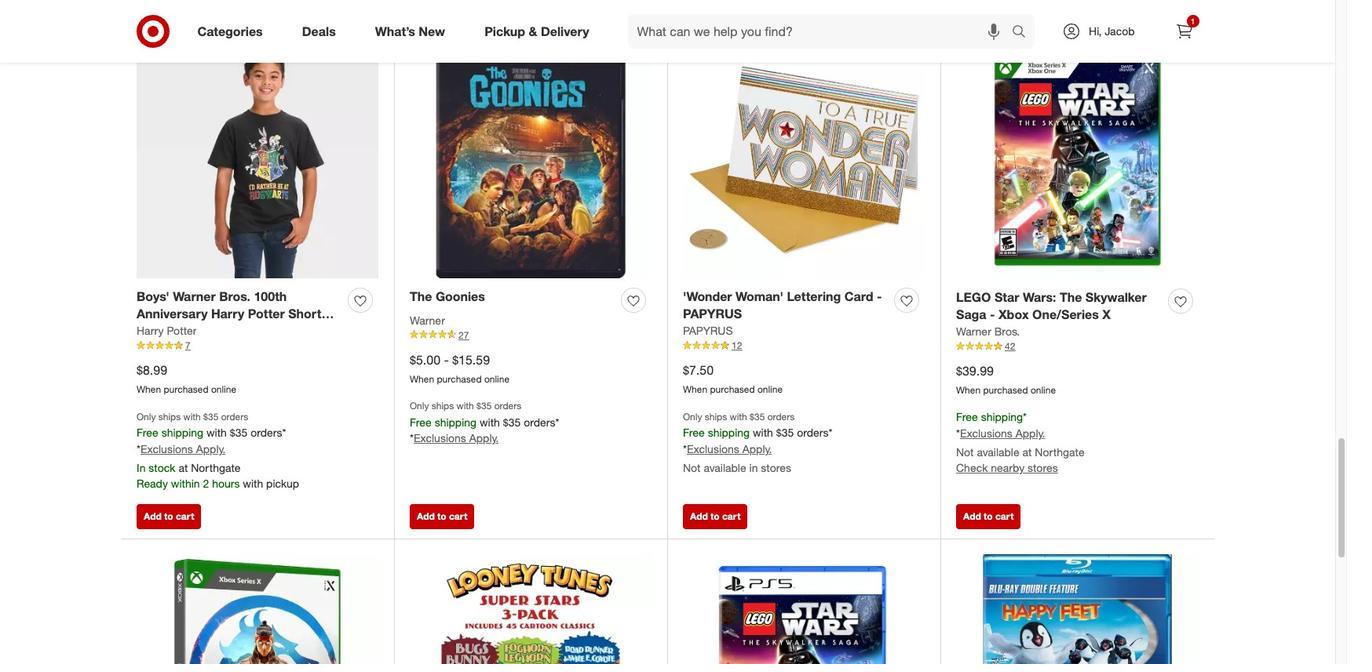 Task type: vqa. For each thing, say whether or not it's contained in the screenshot.
Average
no



Task type: describe. For each thing, give the bounding box(es) containing it.
t-
[[230, 324, 241, 340]]

saga
[[956, 307, 987, 323]]

What can we help you find? suggestions appear below search field
[[628, 14, 1016, 49]]

ready
[[137, 477, 168, 491]]

woman'
[[736, 289, 784, 304]]

add for $7.50
[[690, 511, 708, 523]]

warner link
[[410, 313, 445, 329]]

looney tunes super stars 3-pack: bugs bunny/foghorn leghorn & friends/road runner & wile e. coyote (dvd) image
[[410, 555, 652, 665]]

add for $5.00
[[417, 511, 435, 523]]

only for $5.00
[[410, 401, 429, 412]]

within
[[171, 477, 200, 491]]

exclusions apply. button up in
[[687, 442, 772, 458]]

the goonies
[[410, 289, 485, 304]]

$39.99
[[956, 364, 994, 380]]

pickup & delivery link
[[471, 14, 609, 49]]

stock
[[149, 462, 176, 475]]

hours
[[212, 477, 240, 491]]

purchased inside $5.00 - $15.59 when purchased online
[[437, 373, 482, 385]]

available inside 'only ships with $35 orders free shipping with $35 orders* * exclusions apply. not available in stores'
[[704, 462, 746, 475]]

harry potter
[[137, 324, 197, 338]]

purchased for boys' warner bros. 100th anniversary harry potter short sleeve graphic t-shirt - black
[[164, 384, 209, 396]]

exclusions apply. button up stock
[[140, 442, 226, 458]]

when inside $5.00 - $15.59 when purchased online
[[410, 373, 434, 385]]

warner bros.
[[956, 325, 1020, 339]]

boys' warner bros. 100th anniversary harry potter short sleeve graphic t-shirt - black
[[137, 289, 321, 340]]

card
[[845, 289, 874, 304]]

add to cart button for $5.00
[[410, 504, 474, 530]]

- inside $5.00 - $15.59 when purchased online
[[444, 352, 449, 368]]

add to cart button for $8.99
[[137, 504, 201, 530]]

exclusions apply. button down $5.00 - $15.59 when purchased online
[[414, 431, 499, 447]]

- inside lego star wars: the skywalker saga - xbox one/series x
[[990, 307, 995, 323]]

sleeve
[[137, 324, 176, 340]]

$8.99 when purchased online
[[137, 363, 236, 396]]

shirt
[[241, 324, 270, 340]]

one/series
[[1032, 307, 1099, 323]]

100th
[[254, 289, 287, 304]]

harry potter link
[[137, 324, 197, 339]]

the goonies image
[[410, 37, 652, 279]]

in
[[137, 462, 146, 475]]

exclusions for the goonies
[[414, 432, 466, 445]]

exclusions apply. button up "nearby"
[[960, 426, 1045, 442]]

star
[[995, 289, 1019, 305]]

categories link
[[184, 14, 282, 49]]

1 vertical spatial bros.
[[995, 325, 1020, 339]]

to for $7.50
[[711, 511, 720, 523]]

available inside free shipping * * exclusions apply. not available at northgate check nearby stores
[[977, 446, 1020, 459]]

shipping for boys' warner bros. 100th anniversary harry potter short sleeve graphic t-shirt - black
[[161, 426, 203, 440]]

$5.00 - $15.59 when purchased online
[[410, 352, 510, 385]]

lego star wars: the skywalker saga - xbox one/series x link
[[956, 289, 1162, 324]]

the inside lego star wars: the skywalker saga - xbox one/series x
[[1060, 289, 1082, 305]]

when for 'wonder woman' lettering card - papyrus
[[683, 384, 708, 396]]

shipping for 'wonder woman' lettering card - papyrus
[[708, 426, 750, 440]]

add to cart for $5.00
[[417, 511, 467, 523]]

* for the goonies
[[410, 432, 414, 445]]

x
[[1103, 307, 1111, 323]]

2 papyrus from the top
[[683, 324, 733, 338]]

delivery
[[541, 23, 589, 39]]

ships for $7.50
[[705, 411, 727, 423]]

what's new
[[375, 23, 445, 39]]

$15.59
[[452, 352, 490, 368]]

to for $8.99
[[164, 511, 173, 523]]

orders* for $7.50
[[797, 426, 833, 440]]

warner for warner link
[[410, 314, 445, 327]]

only for $8.99
[[137, 411, 156, 423]]

not inside free shipping * * exclusions apply. not available at northgate check nearby stores
[[956, 446, 974, 459]]

nearby
[[991, 462, 1025, 475]]

only ships with $35 orders free shipping with $35 orders* * exclusions apply.
[[410, 401, 559, 445]]

search
[[1005, 25, 1043, 40]]

add for $39.99
[[963, 511, 981, 523]]

wars:
[[1023, 289, 1056, 305]]

lego star wars: the skywalker saga - xbox one/series x
[[956, 289, 1147, 323]]

check nearby stores button
[[956, 461, 1058, 476]]

what's
[[375, 23, 415, 39]]

free for 'wonder woman' lettering card - papyrus
[[683, 426, 705, 440]]

12 link
[[683, 339, 925, 353]]

ships for $5.00
[[432, 401, 454, 412]]

shipping for the goonies
[[435, 416, 477, 429]]

'wonder woman' lettering card - papyrus link
[[683, 288, 888, 324]]

$8.99
[[137, 363, 167, 379]]

purchased for lego star wars: the skywalker saga - xbox one/series x
[[983, 385, 1028, 397]]

1
[[1191, 16, 1195, 26]]

cart for $8.99
[[176, 511, 194, 523]]

potter inside boys' warner bros. 100th anniversary harry potter short sleeve graphic t-shirt - black
[[248, 307, 285, 322]]

$5.00
[[410, 352, 440, 368]]

apply. for the goonies
[[469, 432, 499, 445]]

'wonder
[[683, 289, 732, 304]]

ships for $8.99
[[158, 411, 181, 423]]

skywalker
[[1086, 289, 1147, 305]]

42
[[1005, 341, 1015, 353]]

in
[[749, 462, 758, 475]]

lettering
[[787, 289, 841, 304]]

&
[[529, 23, 537, 39]]

northgate inside free shipping * * exclusions apply. not available at northgate check nearby stores
[[1035, 446, 1085, 459]]

orders* for $8.99
[[251, 426, 286, 440]]

deals
[[302, 23, 336, 39]]

free inside free shipping * * exclusions apply. not available at northgate check nearby stores
[[956, 411, 978, 424]]

deals link
[[289, 14, 355, 49]]

when for lego star wars: the skywalker saga - xbox one/series x
[[956, 385, 981, 397]]

orders for $7.50
[[768, 411, 795, 423]]

27 link
[[410, 329, 652, 342]]

online inside $5.00 - $15.59 when purchased online
[[484, 373, 510, 385]]

jacob
[[1105, 24, 1135, 38]]

boys'
[[137, 289, 169, 304]]

0 horizontal spatial potter
[[167, 324, 197, 338]]



Task type: locate. For each thing, give the bounding box(es) containing it.
1 vertical spatial at
[[179, 462, 188, 475]]

'wonder woman' lettering card - papyrus
[[683, 289, 882, 322]]

only ships with $35 orders free shipping with $35 orders* * exclusions apply. in stock at  northgate ready within 2 hours with pickup
[[137, 411, 299, 491]]

to for $39.99
[[984, 511, 993, 523]]

3 cart from the left
[[722, 511, 741, 523]]

purchased inside $39.99 when purchased online
[[983, 385, 1028, 397]]

bros.
[[219, 289, 250, 304], [995, 325, 1020, 339]]

purchased down $15.59
[[437, 373, 482, 385]]

1 add to cart button from the left
[[137, 504, 201, 530]]

3 add to cart button from the left
[[683, 504, 748, 530]]

ships
[[432, 401, 454, 412], [158, 411, 181, 423], [705, 411, 727, 423]]

online for lego star wars: the skywalker saga - xbox one/series x
[[1031, 385, 1056, 397]]

0 vertical spatial at
[[1023, 446, 1032, 459]]

- up warner bros.
[[990, 307, 995, 323]]

1 to from the left
[[164, 511, 173, 523]]

1 vertical spatial northgate
[[191, 462, 241, 475]]

apply. inside only ships with $35 orders free shipping with $35 orders* * exclusions apply.
[[469, 432, 499, 445]]

only inside only ships with $35 orders free shipping with $35 orders* * exclusions apply.
[[410, 401, 429, 412]]

1 horizontal spatial available
[[977, 446, 1020, 459]]

2
[[203, 477, 209, 491]]

purchased
[[437, 373, 482, 385], [164, 384, 209, 396], [710, 384, 755, 396], [983, 385, 1028, 397]]

the up one/series
[[1060, 289, 1082, 305]]

free up in
[[137, 426, 158, 440]]

purchased inside '$8.99 when purchased online'
[[164, 384, 209, 396]]

black
[[282, 324, 316, 340]]

ships inside 'only ships with $35 orders free shipping with $35 orders* * exclusions apply. not available in stores'
[[705, 411, 727, 423]]

42 link
[[956, 340, 1199, 354]]

apply. inside only ships with $35 orders free shipping with $35 orders* * exclusions apply. in stock at  northgate ready within 2 hours with pickup
[[196, 443, 226, 456]]

only ships with $35 orders free shipping with $35 orders* * exclusions apply. not available in stores
[[683, 411, 833, 475]]

to
[[164, 511, 173, 523], [437, 511, 446, 523], [711, 511, 720, 523], [984, 511, 993, 523]]

1 horizontal spatial not
[[956, 446, 974, 459]]

add to cart button for $7.50
[[683, 504, 748, 530]]

add to cart button
[[137, 504, 201, 530], [410, 504, 474, 530], [683, 504, 748, 530], [956, 504, 1021, 530]]

2 horizontal spatial orders
[[768, 411, 795, 423]]

available left in
[[704, 462, 746, 475]]

$7.50 when purchased online
[[683, 363, 783, 396]]

apply. inside free shipping * * exclusions apply. not available at northgate check nearby stores
[[1016, 427, 1045, 440]]

shipping down $39.99 when purchased online
[[981, 411, 1023, 424]]

0 horizontal spatial orders
[[221, 411, 248, 423]]

only
[[410, 401, 429, 412], [137, 411, 156, 423], [683, 411, 702, 423]]

0 horizontal spatial only
[[137, 411, 156, 423]]

new
[[419, 23, 445, 39]]

lego
[[956, 289, 991, 305]]

apply. for 'wonder woman' lettering card - papyrus
[[742, 443, 772, 456]]

ships inside only ships with $35 orders free shipping with $35 orders* * exclusions apply.
[[432, 401, 454, 412]]

apply. down $5.00 - $15.59 when purchased online
[[469, 432, 499, 445]]

1 cart from the left
[[176, 511, 194, 523]]

only inside 'only ships with $35 orders free shipping with $35 orders* * exclusions apply. not available in stores'
[[683, 411, 702, 423]]

at up within
[[179, 462, 188, 475]]

the goonies link
[[410, 288, 485, 306]]

4 add to cart button from the left
[[956, 504, 1021, 530]]

apply. for boys' warner bros. 100th anniversary harry potter short sleeve graphic t-shirt - black
[[196, 443, 226, 456]]

orders*
[[524, 416, 559, 429], [251, 426, 286, 440], [797, 426, 833, 440]]

1 vertical spatial not
[[683, 462, 701, 475]]

when down $8.99
[[137, 384, 161, 396]]

only inside only ships with $35 orders free shipping with $35 orders* * exclusions apply. in stock at  northgate ready within 2 hours with pickup
[[137, 411, 156, 423]]

only down $8.99
[[137, 411, 156, 423]]

apply. up 2
[[196, 443, 226, 456]]

at
[[1023, 446, 1032, 459], [179, 462, 188, 475]]

add to cart button for $39.99
[[956, 504, 1021, 530]]

0 vertical spatial available
[[977, 446, 1020, 459]]

warner down saga
[[956, 325, 991, 339]]

not left in
[[683, 462, 701, 475]]

add to cart for $8.99
[[144, 511, 194, 523]]

pickup
[[266, 477, 299, 491]]

$39.99 when purchased online
[[956, 364, 1056, 397]]

warner down the goonies link
[[410, 314, 445, 327]]

shipping
[[981, 411, 1023, 424], [435, 416, 477, 429], [161, 426, 203, 440], [708, 426, 750, 440]]

1 papyrus from the top
[[683, 307, 742, 322]]

2 add to cart button from the left
[[410, 504, 474, 530]]

1 horizontal spatial harry
[[211, 307, 244, 322]]

warner bros. link
[[956, 324, 1020, 340]]

shipping inside 'only ships with $35 orders free shipping with $35 orders* * exclusions apply. not available in stores'
[[708, 426, 750, 440]]

potter down 100th
[[248, 307, 285, 322]]

orders down $5.00 - $15.59 when purchased online
[[494, 401, 522, 412]]

stores right "nearby"
[[1028, 462, 1058, 475]]

online inside '$8.99 when purchased online'
[[211, 384, 236, 396]]

2 add from the left
[[417, 511, 435, 523]]

purchased down $39.99
[[983, 385, 1028, 397]]

orders* inside 'only ships with $35 orders free shipping with $35 orders* * exclusions apply. not available in stores'
[[797, 426, 833, 440]]

orders for $8.99
[[221, 411, 248, 423]]

anniversary
[[137, 307, 208, 322]]

1 horizontal spatial only
[[410, 401, 429, 412]]

2 to from the left
[[437, 511, 446, 523]]

when down $7.50
[[683, 384, 708, 396]]

- inside boys' warner bros. 100th anniversary harry potter short sleeve graphic t-shirt - black
[[274, 324, 279, 340]]

1 horizontal spatial stores
[[1028, 462, 1058, 475]]

3 add to cart from the left
[[690, 511, 741, 523]]

shipping inside free shipping * * exclusions apply. not available at northgate check nearby stores
[[981, 411, 1023, 424]]

ships down '$8.99 when purchased online'
[[158, 411, 181, 423]]

0 vertical spatial potter
[[248, 307, 285, 322]]

free inside 'only ships with $35 orders free shipping with $35 orders* * exclusions apply. not available in stores'
[[683, 426, 705, 440]]

exclusions down $5.00 - $15.59 when purchased online
[[414, 432, 466, 445]]

bros. left 100th
[[219, 289, 250, 304]]

xbox
[[999, 307, 1029, 323]]

when down $5.00 at left
[[410, 373, 434, 385]]

cart for $39.99
[[995, 511, 1014, 523]]

shipping up stock
[[161, 426, 203, 440]]

online inside $39.99 when purchased online
[[1031, 385, 1056, 397]]

only down $7.50
[[683, 411, 702, 423]]

0 horizontal spatial ships
[[158, 411, 181, 423]]

northgate inside only ships with $35 orders free shipping with $35 orders* * exclusions apply. in stock at  northgate ready within 2 hours with pickup
[[191, 462, 241, 475]]

orders inside only ships with $35 orders free shipping with $35 orders* * exclusions apply. in stock at  northgate ready within 2 hours with pickup
[[221, 411, 248, 423]]

apply. up "nearby"
[[1016, 427, 1045, 440]]

orders down '$8.99 when purchased online'
[[221, 411, 248, 423]]

potter up "7"
[[167, 324, 197, 338]]

when inside '$8.99 when purchased online'
[[137, 384, 161, 396]]

* inside only ships with $35 orders free shipping with $35 orders* * exclusions apply.
[[410, 432, 414, 445]]

hi, jacob
[[1089, 24, 1135, 38]]

free down $7.50
[[683, 426, 705, 440]]

free for the goonies
[[410, 416, 432, 429]]

0 vertical spatial bros.
[[219, 289, 250, 304]]

1 horizontal spatial the
[[1060, 289, 1082, 305]]

add to cart
[[144, 511, 194, 523], [417, 511, 467, 523], [690, 511, 741, 523], [963, 511, 1014, 523]]

exclusions
[[960, 427, 1013, 440], [414, 432, 466, 445], [140, 443, 193, 456], [687, 443, 739, 456]]

northgate up 2
[[191, 462, 241, 475]]

northgate
[[1035, 446, 1085, 459], [191, 462, 241, 475]]

* for 'wonder woman' lettering card - papyrus
[[683, 443, 687, 456]]

when inside $39.99 when purchased online
[[956, 385, 981, 397]]

pickup
[[485, 23, 525, 39]]

* inside 'only ships with $35 orders free shipping with $35 orders* * exclusions apply. not available in stores'
[[683, 443, 687, 456]]

4 to from the left
[[984, 511, 993, 523]]

3 add from the left
[[690, 511, 708, 523]]

harry up t-
[[211, 307, 244, 322]]

exclusions up stock
[[140, 443, 193, 456]]

1 add from the left
[[144, 511, 162, 523]]

when for boys' warner bros. 100th anniversary harry potter short sleeve graphic t-shirt - black
[[137, 384, 161, 396]]

2 horizontal spatial only
[[683, 411, 702, 423]]

hi,
[[1089, 24, 1102, 38]]

not up check
[[956, 446, 974, 459]]

exclusions inside 'only ships with $35 orders free shipping with $35 orders* * exclusions apply. not available in stores'
[[687, 443, 739, 456]]

purchased down $7.50
[[710, 384, 755, 396]]

exclusions for 'wonder woman' lettering card - papyrus
[[687, 443, 739, 456]]

* for boys' warner bros. 100th anniversary harry potter short sleeve graphic t-shirt - black
[[137, 443, 140, 456]]

exclusions inside free shipping * * exclusions apply. not available at northgate check nearby stores
[[960, 427, 1013, 440]]

add to cart for $7.50
[[690, 511, 741, 523]]

online for 'wonder woman' lettering card - papyrus
[[758, 384, 783, 396]]

2 horizontal spatial warner
[[956, 325, 991, 339]]

orders inside 'only ships with $35 orders free shipping with $35 orders* * exclusions apply. not available in stores'
[[768, 411, 795, 423]]

papyrus inside 'wonder woman' lettering card - papyrus
[[683, 307, 742, 322]]

1 add to cart from the left
[[144, 511, 194, 523]]

bros. inside boys' warner bros. 100th anniversary harry potter short sleeve graphic t-shirt - black
[[219, 289, 250, 304]]

purchased inside '$7.50 when purchased online'
[[710, 384, 755, 396]]

1 horizontal spatial orders
[[494, 401, 522, 412]]

1 vertical spatial available
[[704, 462, 746, 475]]

harry down anniversary
[[137, 324, 164, 338]]

free shipping * * exclusions apply. not available at northgate check nearby stores
[[956, 411, 1085, 475]]

1 vertical spatial harry
[[137, 324, 164, 338]]

free inside only ships with $35 orders free shipping with $35 orders* * exclusions apply. in stock at  northgate ready within 2 hours with pickup
[[137, 426, 158, 440]]

apply.
[[1016, 427, 1045, 440], [469, 432, 499, 445], [196, 443, 226, 456], [742, 443, 772, 456]]

bros. up 42
[[995, 325, 1020, 339]]

apply. inside 'only ships with $35 orders free shipping with $35 orders* * exclusions apply. not available in stores'
[[742, 443, 772, 456]]

short
[[288, 307, 321, 322]]

ships inside only ships with $35 orders free shipping with $35 orders* * exclusions apply. in stock at  northgate ready within 2 hours with pickup
[[158, 411, 181, 423]]

with
[[457, 401, 474, 412], [183, 411, 201, 423], [730, 411, 747, 423], [480, 416, 500, 429], [206, 426, 227, 440], [753, 426, 773, 440], [243, 477, 263, 491]]

7 link
[[137, 339, 378, 353]]

what's new link
[[362, 14, 465, 49]]

boys' warner bros. 100th anniversary harry potter short sleeve graphic t-shirt - black image
[[137, 37, 378, 279], [137, 37, 378, 279]]

at inside only ships with $35 orders free shipping with $35 orders* * exclusions apply. in stock at  northgate ready within 2 hours with pickup
[[179, 462, 188, 475]]

free inside only ships with $35 orders free shipping with $35 orders* * exclusions apply.
[[410, 416, 432, 429]]

7
[[185, 340, 191, 352]]

0 vertical spatial northgate
[[1035, 446, 1085, 459]]

cart
[[176, 511, 194, 523], [449, 511, 467, 523], [722, 511, 741, 523], [995, 511, 1014, 523]]

add for $8.99
[[144, 511, 162, 523]]

4 cart from the left
[[995, 511, 1014, 523]]

shipping inside only ships with $35 orders free shipping with $35 orders* * exclusions apply. in stock at  northgate ready within 2 hours with pickup
[[161, 426, 203, 440]]

harry inside boys' warner bros. 100th anniversary harry potter short sleeve graphic t-shirt - black
[[211, 307, 244, 322]]

1 horizontal spatial orders*
[[524, 416, 559, 429]]

2 add to cart from the left
[[417, 511, 467, 523]]

potter
[[248, 307, 285, 322], [167, 324, 197, 338]]

0 horizontal spatial available
[[704, 462, 746, 475]]

0 vertical spatial harry
[[211, 307, 244, 322]]

not
[[956, 446, 974, 459], [683, 462, 701, 475]]

12
[[732, 340, 742, 352]]

orders down '$7.50 when purchased online'
[[768, 411, 795, 423]]

0 horizontal spatial the
[[410, 289, 432, 304]]

exclusions inside only ships with $35 orders free shipping with $35 orders* * exclusions apply.
[[414, 432, 466, 445]]

at up "nearby"
[[1023, 446, 1032, 459]]

exclusions apply. button
[[960, 426, 1045, 442], [414, 431, 499, 447], [140, 442, 226, 458], [687, 442, 772, 458]]

2 horizontal spatial ships
[[705, 411, 727, 423]]

3 to from the left
[[711, 511, 720, 523]]

online for boys' warner bros. 100th anniversary harry potter short sleeve graphic t-shirt - black
[[211, 384, 236, 396]]

papyrus up the papyrus link
[[683, 307, 742, 322]]

orders* for $5.00 - $15.59
[[524, 416, 559, 429]]

available up check nearby stores button
[[977, 446, 1020, 459]]

ships down $5.00 - $15.59 when purchased online
[[432, 401, 454, 412]]

exclusions down '$7.50 when purchased online'
[[687, 443, 739, 456]]

shipping down $5.00 - $15.59 when purchased online
[[435, 416, 477, 429]]

0 horizontal spatial stores
[[761, 462, 791, 475]]

add to cart for $39.99
[[963, 511, 1014, 523]]

1 horizontal spatial ships
[[432, 401, 454, 412]]

'wonder woman' lettering card - papyrus image
[[683, 37, 925, 279], [683, 37, 925, 279]]

1 link
[[1167, 14, 1202, 49]]

0 horizontal spatial northgate
[[191, 462, 241, 475]]

stores inside free shipping * * exclusions apply. not available at northgate check nearby stores
[[1028, 462, 1058, 475]]

1 horizontal spatial warner
[[410, 314, 445, 327]]

0 horizontal spatial at
[[179, 462, 188, 475]]

the
[[410, 289, 432, 304], [1060, 289, 1082, 305]]

0 vertical spatial papyrus
[[683, 307, 742, 322]]

purchased for 'wonder woman' lettering card - papyrus
[[710, 384, 755, 396]]

lego star wars: skywalker saga - playstation 5 image
[[683, 555, 925, 665], [683, 555, 925, 665]]

4 add from the left
[[963, 511, 981, 523]]

1 horizontal spatial at
[[1023, 446, 1032, 459]]

at inside free shipping * * exclusions apply. not available at northgate check nearby stores
[[1023, 446, 1032, 459]]

- right card
[[877, 289, 882, 304]]

2 horizontal spatial orders*
[[797, 426, 833, 440]]

papyrus up the 12
[[683, 324, 733, 338]]

exclusions for boys' warner bros. 100th anniversary harry potter short sleeve graphic t-shirt - black
[[140, 443, 193, 456]]

0 horizontal spatial bros.
[[219, 289, 250, 304]]

- inside 'wonder woman' lettering card - papyrus
[[877, 289, 882, 304]]

* inside only ships with $35 orders free shipping with $35 orders* * exclusions apply. in stock at  northgate ready within 2 hours with pickup
[[137, 443, 140, 456]]

1 vertical spatial potter
[[167, 324, 197, 338]]

exclusions up check
[[960, 427, 1013, 440]]

orders* inside only ships with $35 orders free shipping with $35 orders* * exclusions apply.
[[524, 416, 559, 429]]

apply. up in
[[742, 443, 772, 456]]

free down $39.99
[[956, 411, 978, 424]]

ships down '$7.50 when purchased online'
[[705, 411, 727, 423]]

the up warner link
[[410, 289, 432, 304]]

search button
[[1005, 14, 1043, 52]]

0 vertical spatial not
[[956, 446, 974, 459]]

warner
[[173, 289, 216, 304], [410, 314, 445, 327], [956, 325, 991, 339]]

papyrus link
[[683, 324, 733, 339]]

lego star wars: the skywalker saga - xbox one/series x image
[[956, 37, 1199, 280], [956, 37, 1199, 280]]

shipping up in
[[708, 426, 750, 440]]

free down $5.00 at left
[[410, 416, 432, 429]]

- right $5.00 at left
[[444, 352, 449, 368]]

pickup & delivery
[[485, 23, 589, 39]]

0 horizontal spatial harry
[[137, 324, 164, 338]]

cart for $7.50
[[722, 511, 741, 523]]

0 horizontal spatial not
[[683, 462, 701, 475]]

when inside '$7.50 when purchased online'
[[683, 384, 708, 396]]

only for $7.50
[[683, 411, 702, 423]]

stores
[[1028, 462, 1058, 475], [761, 462, 791, 475]]

orders for $5.00 - $15.59
[[494, 401, 522, 412]]

add
[[144, 511, 162, 523], [417, 511, 435, 523], [690, 511, 708, 523], [963, 511, 981, 523]]

online down 7 'link'
[[211, 384, 236, 396]]

4 add to cart from the left
[[963, 511, 1014, 523]]

-
[[877, 289, 882, 304], [990, 307, 995, 323], [274, 324, 279, 340], [444, 352, 449, 368]]

- right shirt
[[274, 324, 279, 340]]

happy feet/happy feet two (2 discs) image
[[956, 555, 1199, 665]]

mortal kombat 1 - xbox series x image
[[137, 555, 378, 665], [137, 555, 378, 665]]

warner up anniversary
[[173, 289, 216, 304]]

when down $39.99
[[956, 385, 981, 397]]

1 horizontal spatial bros.
[[995, 325, 1020, 339]]

online down 42 link
[[1031, 385, 1056, 397]]

0 horizontal spatial orders*
[[251, 426, 286, 440]]

boys' warner bros. 100th anniversary harry potter short sleeve graphic t-shirt - black link
[[137, 288, 342, 340]]

warner inside boys' warner bros. 100th anniversary harry potter short sleeve graphic t-shirt - black
[[173, 289, 216, 304]]

stores right in
[[761, 462, 791, 475]]

$7.50
[[683, 363, 714, 379]]

purchased down $8.99
[[164, 384, 209, 396]]

northgate up check nearby stores button
[[1035, 446, 1085, 459]]

check
[[956, 462, 988, 475]]

0 horizontal spatial warner
[[173, 289, 216, 304]]

1 horizontal spatial potter
[[248, 307, 285, 322]]

free
[[956, 411, 978, 424], [410, 416, 432, 429], [137, 426, 158, 440], [683, 426, 705, 440]]

online inside '$7.50 when purchased online'
[[758, 384, 783, 396]]

online down $15.59
[[484, 373, 510, 385]]

27
[[459, 329, 469, 341]]

exclusions inside only ships with $35 orders free shipping with $35 orders* * exclusions apply. in stock at  northgate ready within 2 hours with pickup
[[140, 443, 193, 456]]

orders inside only ships with $35 orders free shipping with $35 orders* * exclusions apply.
[[494, 401, 522, 412]]

categories
[[197, 23, 263, 39]]

orders
[[494, 401, 522, 412], [221, 411, 248, 423], [768, 411, 795, 423]]

shipping inside only ships with $35 orders free shipping with $35 orders* * exclusions apply.
[[435, 416, 477, 429]]

1 horizontal spatial northgate
[[1035, 446, 1085, 459]]

only down $5.00 at left
[[410, 401, 429, 412]]

warner for warner bros.
[[956, 325, 991, 339]]

orders* inside only ships with $35 orders free shipping with $35 orders* * exclusions apply. in stock at  northgate ready within 2 hours with pickup
[[251, 426, 286, 440]]

1 vertical spatial papyrus
[[683, 324, 733, 338]]

2 cart from the left
[[449, 511, 467, 523]]

$35
[[477, 401, 492, 412], [203, 411, 219, 423], [750, 411, 765, 423], [503, 416, 521, 429], [230, 426, 248, 440], [776, 426, 794, 440]]

stores inside 'only ships with $35 orders free shipping with $35 orders* * exclusions apply. not available in stores'
[[761, 462, 791, 475]]

*
[[1023, 411, 1027, 424], [956, 427, 960, 440], [410, 432, 414, 445], [137, 443, 140, 456], [683, 443, 687, 456]]

to for $5.00
[[437, 511, 446, 523]]

graphic
[[179, 324, 226, 340]]

cart for $5.00
[[449, 511, 467, 523]]

not inside 'only ships with $35 orders free shipping with $35 orders* * exclusions apply. not available in stores'
[[683, 462, 701, 475]]

free for boys' warner bros. 100th anniversary harry potter short sleeve graphic t-shirt - black
[[137, 426, 158, 440]]

online up 'only ships with $35 orders free shipping with $35 orders* * exclusions apply. not available in stores'
[[758, 384, 783, 396]]

goonies
[[436, 289, 485, 304]]



